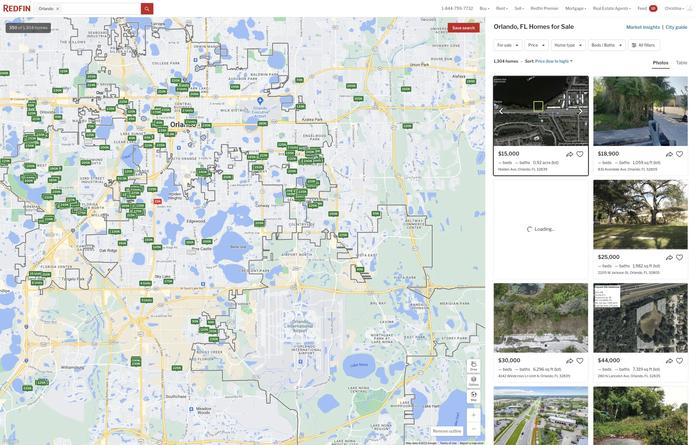 Task type: locate. For each thing, give the bounding box(es) containing it.
photos
[[654, 60, 669, 66]]

2 vertical spatial 155k
[[256, 221, 264, 225]]

price for price
[[529, 43, 539, 48]]

holden
[[499, 167, 510, 172]]

ft up 32835
[[650, 367, 653, 372]]

christina
[[666, 6, 682, 11]]

233k
[[28, 136, 36, 140]]

0 horizontal spatial 95k
[[126, 171, 133, 175]]

baths
[[520, 160, 531, 165], [620, 160, 630, 165], [620, 264, 630, 268], [520, 367, 531, 372], [620, 367, 630, 372]]

0 vertical spatial 110k
[[303, 160, 311, 164]]

▾ for mortgage ▾
[[585, 6, 587, 11]]

0 horizontal spatial map
[[406, 442, 412, 445]]

table
[[677, 60, 688, 66]]

4
[[179, 83, 181, 87], [309, 156, 311, 160], [313, 158, 315, 162], [140, 281, 142, 285]]

89k down 113k
[[156, 120, 163, 124]]

price up :
[[529, 43, 539, 48]]

165k
[[355, 97, 363, 100], [35, 130, 43, 134], [31, 140, 39, 144], [299, 146, 307, 150], [0, 160, 7, 164], [287, 192, 295, 196], [44, 217, 52, 221]]

baths for $25,000
[[620, 264, 630, 268]]

▾ right sell
[[523, 6, 525, 11]]

95k up 93.5k in the left of the page
[[126, 171, 133, 175]]

homes left "•"
[[506, 59, 519, 64]]

1 vertical spatial 129k
[[188, 250, 195, 254]]

▾ for buy ▾
[[488, 6, 490, 11]]

redfin premier button
[[528, 0, 563, 17]]

fl down the 1,982 sq ft (lot)
[[644, 271, 649, 275]]

280
[[599, 374, 605, 378]]

ft right 6,296
[[551, 367, 554, 372]]

city guide link
[[666, 24, 689, 31]]

1 vertical spatial map
[[406, 442, 412, 445]]

▾ right the buy
[[488, 6, 490, 11]]

(lot) for $25,000
[[654, 264, 661, 268]]

0 horizontal spatial 155k
[[135, 211, 143, 215]]

1 vertical spatial favorite button image
[[677, 358, 684, 365]]

4142 windcross ln unit a, orlando, fl 32839
[[499, 374, 571, 378]]

95k left 98k on the bottom of the page
[[192, 319, 199, 323]]

baths up ln
[[520, 367, 531, 372]]

32805 down the 1,982 sq ft (lot)
[[649, 271, 660, 275]]

sale
[[505, 43, 512, 48]]

2
[[182, 108, 184, 112], [186, 120, 188, 124], [25, 138, 27, 142], [288, 145, 290, 149], [253, 155, 255, 159], [309, 157, 311, 161], [310, 158, 312, 162], [123, 170, 125, 173], [124, 171, 126, 175], [197, 171, 199, 175], [309, 181, 311, 185], [306, 182, 308, 186], [130, 188, 132, 192], [121, 192, 123, 196], [43, 194, 45, 198], [68, 203, 70, 207], [132, 204, 134, 208], [72, 209, 74, 213], [134, 210, 136, 214], [133, 211, 135, 215], [44, 217, 46, 221]]

— up windcross
[[516, 367, 519, 372]]

baths up "st,"
[[620, 264, 630, 268]]

— beds for $30,000
[[499, 367, 512, 372]]

fl down "1,059 sq ft (lot)"
[[642, 167, 646, 172]]

139k
[[297, 104, 305, 108], [197, 170, 205, 174]]

1 horizontal spatial homes
[[506, 59, 519, 64]]

homes inside 1,304 homes •
[[506, 59, 519, 64]]

photo of 280 n lancelot ave, orlando, fl 32835 image
[[594, 283, 688, 353]]

(lot) right 1,982
[[654, 264, 661, 268]]

of right '350'
[[18, 25, 22, 30]]

map inside button
[[471, 398, 477, 402]]

0 vertical spatial favorite button image
[[677, 151, 684, 158]]

1 favorite button image from the top
[[677, 151, 684, 158]]

submit search image
[[145, 7, 150, 11]]

2 horizontal spatial 150k
[[145, 238, 153, 242]]

0 horizontal spatial of
[[18, 25, 22, 30]]

224k
[[87, 83, 95, 87]]

1 horizontal spatial 155k
[[197, 170, 205, 174]]

— up 4142
[[499, 367, 502, 372]]

buy ▾ button
[[480, 0, 490, 17]]

0 vertical spatial favorite button image
[[577, 151, 584, 158]]

sq right 7,319
[[645, 367, 649, 372]]

▾ for christina ▾
[[683, 6, 685, 11]]

32805 down "1,059 sq ft (lot)"
[[647, 167, 658, 172]]

photo of narcoossee rd, orlando, fl 32822 image
[[494, 387, 589, 445]]

0 vertical spatial homes
[[35, 25, 48, 30]]

6 ▾ from the left
[[683, 6, 685, 11]]

orlando, down 1,059
[[628, 167, 642, 172]]

150k
[[132, 188, 140, 192], [78, 209, 86, 213], [145, 238, 153, 242]]

favorite button image for $44,000
[[677, 358, 684, 365]]

homes down orlando
[[35, 25, 48, 30]]

2 horizontal spatial 155k
[[256, 221, 264, 225]]

0.92 acre (lot)
[[534, 160, 559, 165]]

1 vertical spatial 139k
[[197, 170, 205, 174]]

212k
[[28, 137, 36, 141]]

baths for $30,000
[[520, 367, 531, 372]]

sq right 1,982
[[645, 264, 649, 268]]

2 horizontal spatial 110k
[[303, 160, 311, 164]]

69k left 50k
[[129, 136, 135, 140]]

(lot) right 1,059
[[654, 160, 661, 165]]

0 horizontal spatial 150k
[[78, 209, 86, 213]]

— baths for $44,000
[[615, 367, 630, 372]]

0 horizontal spatial 1,304
[[23, 25, 34, 30]]

— beds up 2205
[[599, 264, 612, 268]]

— beds up the holden
[[499, 160, 512, 165]]

beds up n
[[603, 367, 612, 372]]

1 vertical spatial 110k
[[255, 165, 262, 169]]

real
[[594, 6, 602, 11]]

baths for $15,000
[[520, 160, 531, 165]]

premier
[[544, 6, 559, 11]]

69k
[[144, 136, 151, 140], [129, 136, 135, 140]]

beds up the holden
[[503, 160, 512, 165]]

0 vertical spatial price
[[529, 43, 539, 48]]

1 horizontal spatial map
[[471, 398, 477, 402]]

89k up 44k
[[28, 103, 34, 107]]

home
[[555, 43, 566, 48]]

0 vertical spatial 129k
[[134, 188, 142, 192]]

83.4k
[[124, 171, 134, 175]]

mortgage ▾
[[566, 6, 587, 11]]

1,304 down for
[[494, 59, 505, 64]]

None search field
[[62, 3, 141, 14]]

ft right 1,982
[[650, 264, 653, 268]]

a
[[470, 442, 471, 445]]

197k
[[299, 189, 306, 193]]

149k
[[130, 209, 138, 213], [153, 245, 161, 249], [153, 246, 161, 250]]

google image
[[1, 438, 20, 445]]

search
[[463, 25, 475, 30]]

— beds for $44,000
[[599, 367, 612, 372]]

baths up holden ave, orlando, fl 32839
[[520, 160, 531, 165]]

1 vertical spatial 1,304
[[494, 59, 505, 64]]

baths for $18,900
[[620, 160, 630, 165]]

ave,
[[511, 167, 518, 172], [621, 167, 628, 172], [624, 374, 631, 378]]

3
[[177, 87, 179, 91], [185, 119, 187, 123], [312, 158, 314, 161], [308, 158, 310, 162], [309, 158, 311, 162], [311, 158, 313, 162], [68, 203, 71, 207], [56, 205, 58, 208], [134, 211, 136, 215], [141, 298, 143, 302]]

price (low to high)
[[536, 59, 569, 64]]

0 vertical spatial 155k
[[197, 170, 205, 174]]

1 horizontal spatial 105k
[[125, 170, 133, 173]]

favorite button image for $18,900
[[677, 151, 684, 158]]

110k
[[303, 160, 311, 164], [255, 165, 262, 169], [200, 328, 207, 332]]

— baths up holden ave, orlando, fl 32839
[[516, 160, 531, 165]]

1 horizontal spatial of
[[449, 442, 452, 445]]

185k
[[27, 173, 35, 177], [24, 173, 32, 177], [21, 176, 29, 180]]

1 horizontal spatial 32839
[[560, 374, 571, 378]]

79.9k up 50k
[[152, 123, 161, 127]]

0 horizontal spatial 69k
[[129, 136, 135, 140]]

0 vertical spatial map
[[471, 398, 477, 402]]

map down options
[[471, 398, 477, 402]]

175k
[[25, 137, 33, 141], [259, 155, 267, 159], [199, 171, 207, 174], [78, 211, 86, 215], [165, 279, 172, 283], [23, 386, 31, 390]]

105k
[[125, 170, 133, 173], [209, 329, 217, 333], [36, 381, 44, 384]]

234k
[[45, 217, 53, 221]]

2 vertical spatial favorite button image
[[577, 358, 584, 365]]

favorite button image
[[677, 151, 684, 158], [677, 358, 684, 365]]

2 vertical spatial 190k
[[330, 212, 338, 216]]

— baths up ln
[[516, 367, 531, 372]]

— baths for $25,000
[[615, 264, 630, 268]]

0 horizontal spatial 190k
[[294, 189, 302, 193]]

(lot) right 6,296
[[555, 367, 562, 372]]

0 horizontal spatial 105k
[[36, 381, 44, 384]]

orlando, down 6,296 sq ft (lot)
[[541, 374, 554, 378]]

1 vertical spatial 190k
[[294, 189, 302, 193]]

— up '831'
[[599, 160, 602, 165]]

129k right 30k
[[134, 188, 142, 192]]

beds up the w
[[603, 264, 612, 268]]

orlando, down 1,982
[[630, 271, 644, 275]]

baths up 831 avondale ave, orlando, fl 32805
[[620, 160, 630, 165]]

158k
[[287, 189, 295, 193]]

180k
[[259, 121, 267, 125], [310, 155, 318, 159], [53, 166, 61, 170], [50, 167, 58, 170], [23, 174, 32, 178], [49, 178, 57, 182]]

187k
[[300, 160, 307, 164]]

$30,000
[[499, 358, 521, 364]]

0 vertical spatial 105k
[[125, 170, 133, 173]]

55k
[[373, 212, 379, 216]]

rent ▾
[[497, 6, 508, 11]]

•
[[522, 59, 523, 64]]

photo of holden ave, orlando, fl 32839 image
[[494, 77, 589, 146]]

1 vertical spatial homes
[[506, 59, 519, 64]]

218k
[[133, 362, 141, 366]]

1 horizontal spatial 129k
[[188, 250, 195, 254]]

— baths for $18,900
[[615, 160, 630, 165]]

(lot) for $30,000
[[555, 367, 562, 372]]

price for price (low to high)
[[536, 59, 546, 64]]

baths up 280 n lancelot ave, orlando, fl 32835
[[620, 367, 630, 372]]

mortgage ▾ button
[[563, 0, 590, 17]]

0 horizontal spatial 110k
[[200, 328, 207, 332]]

1 vertical spatial favorite button image
[[677, 254, 684, 261]]

(low
[[546, 59, 554, 64]]

0 horizontal spatial 139k
[[197, 170, 205, 174]]

1 vertical spatial price
[[536, 59, 546, 64]]

▾
[[488, 6, 490, 11], [507, 6, 508, 11], [523, 6, 525, 11], [585, 6, 587, 11], [630, 6, 632, 11], [683, 6, 685, 11]]

— beds up 4142
[[499, 367, 512, 372]]

1 horizontal spatial 89k
[[156, 120, 163, 124]]

photo of 831 avondale ave, orlando, fl 32805 image
[[594, 77, 688, 146]]

1 vertical spatial 178k
[[25, 163, 33, 167]]

map for map
[[471, 398, 477, 402]]

— beds up '831'
[[599, 160, 612, 165]]

beds up 4142
[[503, 367, 512, 372]]

favorite button checkbox
[[577, 151, 584, 158], [677, 151, 684, 158], [577, 358, 584, 365], [677, 358, 684, 365]]

favorite button checkbox for $18,900
[[677, 151, 684, 158]]

120k
[[28, 111, 36, 115], [404, 124, 412, 128], [311, 159, 319, 163], [125, 170, 133, 173], [200, 328, 208, 332], [40, 381, 48, 385]]

1 vertical spatial 115k
[[39, 379, 46, 383]]

▾ right christina
[[683, 6, 685, 11]]

for
[[498, 43, 504, 48]]

(lot) for $44,000
[[654, 367, 661, 372]]

350 of 1,304 homes
[[9, 25, 48, 30]]

1 horizontal spatial 139k
[[297, 104, 305, 108]]

0 horizontal spatial homes
[[35, 25, 48, 30]]

200k
[[347, 84, 356, 88], [25, 135, 34, 139], [100, 145, 109, 149], [301, 159, 310, 163], [81, 161, 90, 165], [26, 164, 35, 168], [199, 172, 208, 176], [224, 175, 232, 179], [224, 175, 232, 179], [57, 204, 65, 208], [255, 222, 264, 226], [203, 240, 212, 243], [203, 240, 211, 243], [203, 240, 211, 243]]

— up the holden
[[499, 160, 502, 165]]

1 horizontal spatial 150k
[[132, 188, 140, 192]]

ave, right lancelot
[[624, 374, 631, 378]]

122k
[[127, 194, 135, 198]]

2 horizontal spatial 105k
[[209, 329, 217, 333]]

1-844-759-7732 link
[[442, 6, 473, 11]]

outline
[[449, 429, 462, 434]]

— beds up n
[[599, 367, 612, 372]]

photo of 2205 w jackson st, orlando, fl 32805 image
[[594, 180, 688, 250]]

1 horizontal spatial 178k
[[25, 163, 33, 167]]

sq right 1,059
[[645, 160, 649, 165]]

ft for $30,000
[[551, 367, 554, 372]]

6,296
[[534, 367, 545, 372]]

192k
[[255, 165, 263, 169]]

1 horizontal spatial 95k
[[192, 319, 199, 323]]

beds up the avondale
[[603, 160, 612, 165]]

— baths up 831 avondale ave, orlando, fl 32805
[[615, 160, 630, 165]]

195k
[[231, 85, 239, 89], [286, 151, 294, 155], [248, 155, 256, 159], [252, 155, 260, 159], [70, 202, 78, 206]]

avondale
[[605, 167, 620, 172]]

1 vertical spatial 32839
[[560, 374, 571, 378]]

0 horizontal spatial 115k
[[39, 379, 46, 383]]

0 horizontal spatial 129k
[[134, 188, 142, 192]]

10
[[652, 6, 656, 10]]

70k
[[297, 78, 303, 82], [89, 124, 95, 128], [88, 124, 94, 128]]

beds for $25,000
[[603, 264, 612, 268]]

redfin
[[531, 6, 544, 11]]

ft right 1,059
[[650, 160, 653, 165]]

photo of 1347 winnifred street, orlando, fl 32805 image
[[594, 387, 688, 445]]

$44,000
[[599, 358, 621, 364]]

beds for $44,000
[[603, 367, 612, 372]]

price right :
[[536, 59, 546, 64]]

1 vertical spatial 150k
[[78, 209, 86, 213]]

125k
[[60, 69, 68, 73], [86, 133, 94, 137], [279, 143, 286, 147], [131, 185, 139, 189], [123, 193, 130, 196], [38, 381, 46, 385]]

109k
[[313, 157, 321, 161]]

of
[[18, 25, 22, 30], [449, 442, 452, 445]]

sq for $25,000
[[645, 264, 649, 268]]

(lot) for $18,900
[[654, 160, 661, 165]]

176k
[[53, 166, 61, 170], [49, 167, 57, 171]]

69k left 18.9k
[[144, 136, 151, 140]]

0 vertical spatial 190k
[[467, 79, 475, 83]]

205k
[[87, 75, 96, 79], [186, 120, 194, 124], [35, 132, 44, 136], [31, 141, 39, 145], [69, 201, 77, 205]]

15k
[[155, 199, 161, 203]]

2 vertical spatial 150k
[[145, 238, 153, 242]]

1 horizontal spatial 115k
[[128, 110, 135, 113]]

1 vertical spatial 89k
[[156, 120, 163, 124]]

(lot) up 32835
[[654, 367, 661, 372]]

rent ▾ button
[[493, 0, 512, 17]]

▾ right agents
[[630, 6, 632, 11]]

1 ▾ from the left
[[488, 6, 490, 11]]

3 ▾ from the left
[[523, 6, 525, 11]]

high)
[[560, 59, 569, 64]]

favorite button checkbox for $44,000
[[677, 358, 684, 365]]

2 horizontal spatial 190k
[[467, 79, 475, 83]]

1 horizontal spatial 1,304
[[494, 59, 505, 64]]

$18,900
[[599, 151, 620, 157]]

198k
[[308, 180, 316, 184], [314, 202, 322, 206], [56, 203, 64, 207]]

0 vertical spatial 95k
[[126, 171, 133, 175]]

— baths up lancelot
[[615, 367, 630, 372]]

city
[[666, 25, 675, 30]]

map left data
[[406, 442, 412, 445]]

2 ▾ from the left
[[507, 6, 508, 11]]

(lot)
[[552, 160, 559, 165], [654, 160, 661, 165], [654, 264, 661, 268], [555, 367, 562, 372], [654, 367, 661, 372]]

2 favorite button image from the top
[[677, 358, 684, 365]]

options button
[[467, 374, 481, 389]]

0 vertical spatial 32839
[[537, 167, 548, 172]]

of left use
[[449, 442, 452, 445]]

1 vertical spatial of
[[449, 442, 452, 445]]

1 vertical spatial 155k
[[135, 211, 143, 215]]

favorite button image for $25,000
[[677, 254, 684, 261]]

real estate agents ▾ button
[[590, 0, 635, 17]]

— baths up "jackson"
[[615, 264, 630, 268]]

sq right 6,296
[[546, 367, 550, 372]]

32839 down 6,296 sq ft (lot)
[[560, 374, 571, 378]]

fl down 6,296 sq ft (lot)
[[555, 374, 559, 378]]

2205
[[599, 271, 607, 275]]

280 n lancelot ave, orlando, fl 32835
[[599, 374, 661, 378]]

2 units
[[182, 108, 193, 112], [186, 120, 196, 124], [25, 138, 36, 142], [288, 145, 298, 149], [253, 155, 264, 159], [309, 157, 319, 161], [310, 158, 320, 162], [123, 170, 134, 173], [124, 171, 134, 175], [197, 171, 207, 175], [309, 181, 319, 185], [306, 182, 317, 186], [130, 188, 141, 192], [121, 192, 132, 196], [43, 194, 53, 198], [68, 203, 78, 207], [132, 204, 143, 208], [72, 209, 82, 213], [134, 210, 144, 214], [133, 211, 143, 215], [44, 217, 54, 221]]

4 ▾ from the left
[[585, 6, 587, 11]]

beds for $30,000
[[503, 367, 512, 372]]

save
[[453, 25, 462, 30]]

0 vertical spatial of
[[18, 25, 22, 30]]

— beds for $15,000
[[499, 160, 512, 165]]

remove outline
[[433, 429, 462, 434]]

photos button
[[653, 60, 676, 69]]

217k
[[288, 157, 296, 161]]

▾ right rent
[[507, 6, 508, 11]]

real estate agents ▾ link
[[594, 0, 632, 17]]

0 horizontal spatial 89k
[[28, 103, 34, 107]]

▾ right mortgage
[[585, 6, 587, 11]]

orlando
[[39, 6, 53, 11]]

market insights link
[[627, 18, 661, 31]]

ad region
[[494, 180, 589, 279]]

1,304 right '350'
[[23, 25, 34, 30]]

0 vertical spatial 178k
[[1, 159, 9, 163]]

129k down 181k
[[188, 250, 195, 254]]

favorite button image
[[577, 151, 584, 158], [677, 254, 684, 261], [577, 358, 584, 365]]

of for terms
[[449, 442, 452, 445]]

7
[[310, 157, 312, 161]]

32839 down 0.92 acre (lot)
[[537, 167, 548, 172]]



Task type: describe. For each thing, give the bounding box(es) containing it.
104k
[[124, 171, 132, 175]]

1 horizontal spatial 110k
[[255, 165, 262, 169]]

1,059
[[633, 160, 644, 165]]

beds for $18,900
[[603, 160, 612, 165]]

80k
[[156, 107, 162, 111]]

— up holden ave, orlando, fl 32839
[[516, 160, 519, 165]]

831 avondale ave, orlando, fl 32805
[[599, 167, 658, 172]]

orlando, down 7,319
[[631, 374, 644, 378]]

beds for $15,000
[[503, 160, 512, 165]]

map button
[[467, 390, 481, 404]]

sell ▾
[[515, 6, 525, 11]]

sell ▾ button
[[512, 0, 528, 17]]

0 vertical spatial 150k
[[132, 188, 140, 192]]

next button image
[[579, 109, 584, 114]]

table button
[[676, 60, 689, 68]]

— up 2205
[[599, 264, 602, 268]]

60k
[[85, 140, 91, 144]]

/
[[603, 43, 604, 48]]

0 horizontal spatial 32839
[[537, 167, 548, 172]]

home type
[[555, 43, 576, 48]]

350
[[9, 25, 17, 30]]

favorite button image for $30,000
[[577, 358, 584, 365]]

orlando, right the holden
[[518, 167, 532, 172]]

6,296 sq ft (lot)
[[534, 367, 562, 372]]

ln
[[525, 374, 529, 378]]

161k
[[119, 241, 126, 245]]

favorite button image for $15,000
[[577, 151, 584, 158]]

st,
[[626, 271, 630, 275]]

mortgage ▾ button
[[566, 0, 587, 17]]

christina ▾
[[666, 6, 685, 11]]

0.92
[[534, 160, 542, 165]]

1 vertical spatial 95k
[[192, 319, 199, 323]]

0 vertical spatial 32805
[[647, 167, 658, 172]]

0 vertical spatial 139k
[[297, 104, 305, 108]]

206k
[[190, 92, 199, 96]]

1 vertical spatial 105k
[[209, 329, 217, 333]]

— beds for $18,900
[[599, 160, 612, 165]]

orlando, fl homes for sale
[[494, 23, 574, 30]]

79k
[[154, 120, 160, 124]]

guide
[[676, 25, 688, 30]]

baths for $44,000
[[620, 367, 630, 372]]

a,
[[537, 374, 540, 378]]

favorite button checkbox
[[677, 254, 684, 261]]

32835
[[650, 374, 661, 378]]

(lot) right acre
[[552, 160, 559, 165]]

photo of 4142 windcross ln unit a, orlando, fl 32839 image
[[494, 283, 589, 353]]

fl left homes
[[521, 23, 528, 30]]

1 vertical spatial 32805
[[649, 271, 660, 275]]

130k
[[127, 194, 135, 198]]

6 units
[[32, 281, 42, 285]]

— up the avondale
[[615, 160, 619, 165]]

jackson
[[612, 271, 625, 275]]

draw
[[471, 368, 478, 371]]

price button
[[525, 40, 549, 51]]

193k
[[296, 191, 304, 195]]

sell ▾ button
[[515, 0, 525, 17]]

rent ▾ button
[[497, 0, 508, 17]]

favorite button checkbox for $30,000
[[577, 358, 584, 365]]

sale
[[562, 23, 574, 30]]

remove
[[433, 429, 448, 434]]

map region
[[0, 0, 532, 445]]

homes
[[530, 23, 550, 30]]

1 horizontal spatial 69k
[[144, 136, 151, 140]]

terms of use link
[[440, 442, 457, 445]]

97.9k
[[124, 170, 133, 174]]

93.5k
[[118, 176, 127, 180]]

▾ for rent ▾
[[507, 6, 508, 11]]

error
[[478, 442, 484, 445]]

0 horizontal spatial 178k
[[1, 159, 9, 163]]

report a map error link
[[461, 442, 484, 445]]

lancelot
[[609, 374, 623, 378]]

4142
[[499, 374, 507, 378]]

n
[[606, 374, 609, 378]]

49k
[[357, 267, 363, 271]]

terms
[[440, 442, 448, 445]]

— up 280
[[599, 367, 602, 372]]

5 ▾ from the left
[[630, 6, 632, 11]]

map
[[472, 442, 477, 445]]

sq for $44,000
[[645, 367, 649, 372]]

18.9k
[[166, 132, 174, 136]]

all filters
[[639, 43, 656, 48]]

0 horizontal spatial 219k
[[24, 137, 32, 141]]

report a map error
[[461, 442, 484, 445]]

remove orlando image
[[56, 7, 59, 10]]

7 units
[[310, 157, 320, 161]]

ave, right the avondale
[[621, 167, 628, 172]]

1 horizontal spatial 190k
[[330, 212, 338, 216]]

$15,000
[[499, 151, 520, 157]]

market
[[627, 25, 643, 30]]

ft for $25,000
[[650, 264, 653, 268]]

0 vertical spatial 89k
[[28, 103, 34, 107]]

price (low to high) button
[[535, 59, 574, 64]]

insights
[[644, 25, 661, 30]]

ave, right the holden
[[511, 167, 518, 172]]

0 vertical spatial 115k
[[128, 110, 135, 113]]

save search
[[453, 25, 475, 30]]

market insights | city guide
[[627, 25, 688, 30]]

759-
[[455, 6, 464, 11]]

favorite button checkbox for $15,000
[[577, 151, 584, 158]]

orlando, down rent ▾ dropdown button
[[494, 23, 519, 30]]

173k
[[127, 213, 135, 217]]

7,319 sq ft (lot)
[[633, 367, 661, 372]]

25k
[[128, 117, 135, 121]]

— up lancelot
[[615, 367, 619, 372]]

98k
[[208, 320, 214, 324]]

fl down 7,319 sq ft (lot)
[[645, 374, 649, 378]]

1 horizontal spatial 219k
[[40, 133, 48, 137]]

1,059 sq ft (lot)
[[633, 160, 661, 165]]

sq for $30,000
[[546, 367, 550, 372]]

143k
[[135, 209, 143, 213]]

0 vertical spatial 1,304
[[23, 25, 34, 30]]

— up "jackson"
[[615, 264, 619, 268]]

1,304 inside 1,304 homes •
[[494, 59, 505, 64]]

fl down 0.92 on the top right of page
[[532, 167, 536, 172]]

2 vertical spatial 110k
[[200, 328, 207, 332]]

map for map data ©2023 google
[[406, 442, 412, 445]]

|
[[663, 25, 664, 30]]

67k
[[29, 101, 36, 105]]

previous button image
[[499, 109, 504, 114]]

sq for $18,900
[[645, 160, 649, 165]]

type
[[567, 43, 576, 48]]

85k
[[123, 192, 130, 196]]

of for 350
[[18, 25, 22, 30]]

beds / baths
[[592, 43, 616, 48]]

199k
[[308, 184, 316, 188]]

— baths for $15,000
[[516, 160, 531, 165]]

ft for $44,000
[[650, 367, 653, 372]]

buy ▾
[[480, 6, 490, 11]]

buy
[[480, 6, 487, 11]]

222k
[[26, 139, 34, 143]]

2 vertical spatial 105k
[[36, 381, 44, 384]]

ft for $18,900
[[650, 160, 653, 165]]

▾ for sell ▾
[[523, 6, 525, 11]]

redfin premier
[[531, 6, 559, 11]]

terms of use
[[440, 442, 457, 445]]

remove outline button
[[431, 427, 464, 436]]

169k
[[295, 188, 303, 192]]

:
[[534, 59, 535, 64]]

use
[[452, 442, 457, 445]]

— beds for $25,000
[[599, 264, 612, 268]]

79.9k down 79k
[[158, 126, 167, 130]]

save search button
[[448, 23, 480, 33]]

— baths for $30,000
[[516, 367, 531, 372]]

7,319
[[633, 367, 644, 372]]



Task type: vqa. For each thing, say whether or not it's contained in the screenshot.
Property details tab
no



